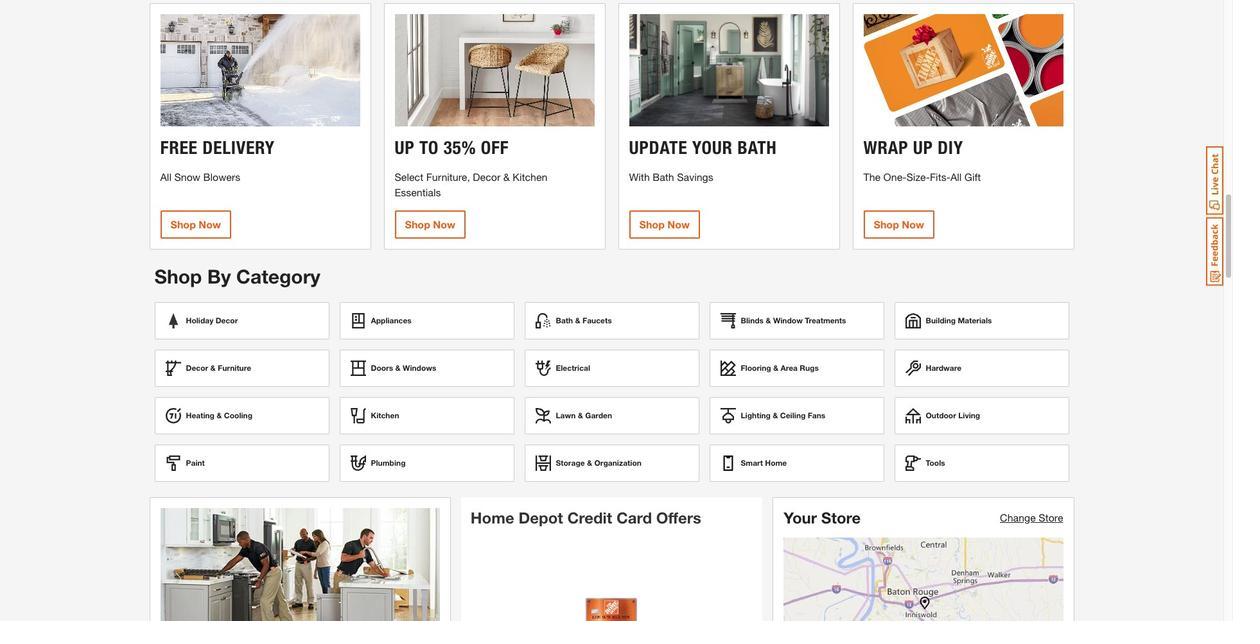 Task type: vqa. For each thing, say whether or not it's contained in the screenshot.
$ associated with 20
no



Task type: describe. For each thing, give the bounding box(es) containing it.
select furniture, decor & kitchen essentials
[[395, 171, 548, 198]]

essentials
[[395, 186, 441, 198]]

heating & cooling link
[[154, 397, 329, 435]]

& for storage & organization
[[587, 458, 592, 468]]

treatments
[[805, 316, 846, 325]]

decor & furniture
[[186, 363, 251, 373]]

image for wrap up diy image
[[864, 14, 1063, 127]]

garden
[[585, 411, 612, 420]]

credit
[[568, 509, 612, 527]]

window
[[773, 316, 803, 325]]

2 up from the left
[[913, 137, 933, 159]]

your store
[[784, 509, 861, 527]]

shop for wrap
[[874, 218, 899, 231]]

faucets
[[583, 316, 612, 325]]

to
[[419, 137, 439, 159]]

wrap up diy
[[864, 137, 964, 159]]

holiday decor placeholder image
[[165, 313, 181, 329]]

storage & organization
[[556, 458, 642, 468]]

doors & windows
[[371, 363, 436, 373]]

depot
[[519, 509, 563, 527]]

35%
[[444, 137, 476, 159]]

0 horizontal spatial home
[[471, 509, 514, 527]]

doors
[[371, 363, 393, 373]]

bath
[[738, 137, 777, 159]]

shop left by
[[154, 265, 202, 288]]

home depot credit card offers
[[471, 509, 701, 527]]

lawn
[[556, 411, 576, 420]]

& for decor & furniture
[[210, 363, 216, 373]]

furniture,
[[426, 171, 470, 183]]

kitchen link
[[339, 397, 514, 435]]

change
[[1000, 512, 1036, 524]]

blinds & window treatments
[[741, 316, 846, 325]]

offers
[[656, 509, 701, 527]]

shop for up
[[405, 218, 430, 231]]

shop by category
[[154, 265, 320, 288]]

snow
[[174, 171, 200, 183]]

appliances link
[[339, 302, 514, 339]]

flooring
[[741, 363, 771, 373]]

bath & faucets link
[[524, 302, 699, 339]]

& for doors & windows
[[395, 363, 401, 373]]

& for blinds & window treatments
[[766, 316, 771, 325]]

paint
[[186, 458, 205, 468]]

furniture
[[218, 363, 251, 373]]

1 all from the left
[[160, 171, 171, 183]]

fans
[[808, 411, 826, 420]]

area
[[781, 363, 798, 373]]

store for change store
[[1039, 512, 1063, 524]]

holiday decor link
[[154, 302, 329, 339]]

building
[[926, 316, 956, 325]]

image for update your bath image
[[629, 14, 829, 127]]

1 up from the left
[[395, 137, 415, 159]]

free delivery
[[160, 137, 275, 159]]

your
[[784, 509, 817, 527]]

holiday decor
[[186, 316, 238, 325]]

credit card icon image
[[586, 599, 638, 622]]

blinds & window treatments link
[[709, 302, 884, 339]]

storage
[[556, 458, 585, 468]]

smart home placeholder image
[[720, 456, 736, 471]]

& for flooring & area rugs
[[773, 363, 779, 373]]

plumbing
[[371, 458, 406, 468]]

with bath savings
[[629, 171, 714, 183]]

& for lawn & garden
[[578, 411, 583, 420]]

with
[[629, 171, 650, 183]]

home inside 'link'
[[765, 458, 787, 468]]

cooling
[[224, 411, 252, 420]]

image for free delivery image
[[160, 14, 360, 127]]

windows
[[403, 363, 436, 373]]

plumbing link
[[339, 445, 514, 482]]

map preview image
[[784, 538, 1063, 622]]

tools link
[[894, 445, 1069, 482]]

0 horizontal spatial kitchen
[[371, 411, 399, 420]]

building materials link
[[894, 302, 1069, 339]]

lighting
[[741, 411, 771, 420]]

now for up
[[902, 218, 924, 231]]

update
[[629, 137, 688, 159]]

rugs
[[800, 363, 819, 373]]

smart home link
[[709, 445, 884, 482]]

shop now link for update
[[629, 211, 700, 239]]

change store
[[1000, 512, 1063, 524]]

decor & furniture link
[[154, 350, 329, 387]]

now for to
[[433, 218, 455, 231]]

shop now for free
[[171, 218, 221, 231]]

diy
[[938, 137, 964, 159]]

lawn & garden
[[556, 411, 612, 420]]

card
[[617, 509, 652, 527]]



Task type: locate. For each thing, give the bounding box(es) containing it.
up left diy
[[913, 137, 933, 159]]

now down all snow blowers
[[199, 218, 221, 231]]

3 shop now link from the left
[[629, 211, 700, 239]]

paint link
[[154, 445, 329, 482]]

kitchen
[[513, 171, 548, 183], [371, 411, 399, 420]]

decor
[[473, 171, 501, 183], [216, 316, 238, 325], [186, 363, 208, 373]]

up left to
[[395, 137, 415, 159]]

shop down snow
[[171, 218, 196, 231]]

decor right holiday
[[216, 316, 238, 325]]

& right storage
[[587, 458, 592, 468]]

&
[[503, 171, 510, 183], [575, 316, 581, 325], [766, 316, 771, 325], [210, 363, 216, 373], [395, 363, 401, 373], [773, 363, 779, 373], [217, 411, 222, 420], [578, 411, 583, 420], [773, 411, 778, 420], [587, 458, 592, 468]]

1 horizontal spatial bath
[[653, 171, 674, 183]]

0 horizontal spatial decor
[[186, 363, 208, 373]]

the one-size-fits-all gift
[[864, 171, 981, 183]]

shop down with
[[639, 218, 665, 231]]

2 horizontal spatial decor
[[473, 171, 501, 183]]

now down with bath savings
[[668, 218, 690, 231]]

now down the essentials
[[433, 218, 455, 231]]

shop now down with bath savings
[[639, 218, 690, 231]]

shop now link down the essentials
[[395, 211, 466, 239]]

the
[[864, 171, 881, 183]]

hardware link
[[894, 350, 1069, 387]]

shop for update
[[639, 218, 665, 231]]

shop now down the essentials
[[405, 218, 455, 231]]

lighting & ceiling fans link
[[709, 397, 884, 435]]

free
[[160, 137, 198, 159]]

shop down "one-"
[[874, 218, 899, 231]]

all snow blowers
[[160, 171, 240, 183]]

0 horizontal spatial up
[[395, 137, 415, 159]]

& for bath & faucets
[[575, 316, 581, 325]]

bath left faucets
[[556, 316, 573, 325]]

update your bath
[[629, 137, 777, 159]]

& left the cooling
[[217, 411, 222, 420]]

live chat image
[[1206, 146, 1224, 215]]

1 vertical spatial decor
[[216, 316, 238, 325]]

1 shop now link from the left
[[160, 211, 231, 239]]

0 horizontal spatial all
[[160, 171, 171, 183]]

electrical
[[556, 363, 590, 373]]

2 shop now link from the left
[[395, 211, 466, 239]]

store right "change"
[[1039, 512, 1063, 524]]

holiday
[[186, 316, 214, 325]]

4 now from the left
[[902, 218, 924, 231]]

1 horizontal spatial home
[[765, 458, 787, 468]]

doors & windows link
[[339, 350, 514, 387]]

decor left the furniture
[[186, 363, 208, 373]]

4 shop now from the left
[[874, 218, 924, 231]]

wrap
[[864, 137, 908, 159]]

delivery
[[202, 137, 275, 159]]

image for up to 35% off image
[[395, 14, 595, 127]]

electrical link
[[524, 350, 699, 387]]

lighting & ceiling fans
[[741, 411, 826, 420]]

up to 35% off
[[395, 137, 509, 159]]

smart home
[[741, 458, 787, 468]]

flooring & area rugs
[[741, 363, 819, 373]]

hardware
[[926, 363, 962, 373]]

now for delivery
[[199, 218, 221, 231]]

1 horizontal spatial decor
[[216, 316, 238, 325]]

heating & cooling
[[186, 411, 252, 420]]

2 now from the left
[[433, 218, 455, 231]]

3 now from the left
[[668, 218, 690, 231]]

1 now from the left
[[199, 218, 221, 231]]

0 vertical spatial home
[[765, 458, 787, 468]]

& left ceiling
[[773, 411, 778, 420]]

shop now link down "one-"
[[864, 211, 935, 239]]

tools
[[926, 458, 945, 468]]

appliances
[[371, 316, 412, 325]]

2 shop now from the left
[[405, 218, 455, 231]]

& inside select furniture, decor & kitchen essentials
[[503, 171, 510, 183]]

blowers
[[203, 171, 240, 183]]

& right lawn
[[578, 411, 583, 420]]

bath & faucets
[[556, 316, 612, 325]]

shop now link down with bath savings
[[629, 211, 700, 239]]

all
[[160, 171, 171, 183], [951, 171, 962, 183]]

smart
[[741, 458, 763, 468]]

by
[[207, 265, 231, 288]]

0 vertical spatial bath
[[653, 171, 674, 183]]

organization
[[595, 458, 642, 468]]

1 vertical spatial bath
[[556, 316, 573, 325]]

savings
[[677, 171, 714, 183]]

1 horizontal spatial all
[[951, 171, 962, 183]]

shop now link down all snow blowers
[[160, 211, 231, 239]]

materials
[[958, 316, 992, 325]]

shop now link
[[160, 211, 231, 239], [395, 211, 466, 239], [629, 211, 700, 239], [864, 211, 935, 239]]

0 vertical spatial kitchen
[[513, 171, 548, 183]]

flooring & area rugs link
[[709, 350, 884, 387]]

living
[[959, 411, 980, 420]]

bath right with
[[653, 171, 674, 183]]

shop
[[171, 218, 196, 231], [405, 218, 430, 231], [639, 218, 665, 231], [874, 218, 899, 231], [154, 265, 202, 288]]

& left "area"
[[773, 363, 779, 373]]

0 horizontal spatial store
[[821, 509, 861, 527]]

1 horizontal spatial store
[[1039, 512, 1063, 524]]

ceiling
[[780, 411, 806, 420]]

1 shop now from the left
[[171, 218, 221, 231]]

size-
[[907, 171, 930, 183]]

now for your
[[668, 218, 690, 231]]

& for heating & cooling
[[217, 411, 222, 420]]

shop now for update
[[639, 218, 690, 231]]

2 all from the left
[[951, 171, 962, 183]]

all left gift
[[951, 171, 962, 183]]

home
[[765, 458, 787, 468], [471, 509, 514, 527]]

shop for free
[[171, 218, 196, 231]]

1 horizontal spatial up
[[913, 137, 933, 159]]

store
[[821, 509, 861, 527], [1039, 512, 1063, 524]]

bath
[[653, 171, 674, 183], [556, 316, 573, 325]]

1 vertical spatial home
[[471, 509, 514, 527]]

outdoor
[[926, 411, 956, 420]]

shop now link for up
[[395, 211, 466, 239]]

1 vertical spatial kitchen
[[371, 411, 399, 420]]

category
[[236, 265, 320, 288]]

home left depot
[[471, 509, 514, 527]]

4 shop now link from the left
[[864, 211, 935, 239]]

store for your store
[[821, 509, 861, 527]]

& left faucets
[[575, 316, 581, 325]]

& for lighting & ceiling fans
[[773, 411, 778, 420]]

map pin image
[[918, 597, 931, 610]]

storage & organization link
[[524, 445, 699, 482]]

shop down the essentials
[[405, 218, 430, 231]]

outdoor living
[[926, 411, 980, 420]]

1 horizontal spatial kitchen
[[513, 171, 548, 183]]

store right the your
[[821, 509, 861, 527]]

& right doors
[[395, 363, 401, 373]]

all left snow
[[160, 171, 171, 183]]

building materials
[[926, 316, 992, 325]]

now down size-
[[902, 218, 924, 231]]

decor inside select furniture, decor & kitchen essentials
[[473, 171, 501, 183]]

change store link
[[1000, 512, 1063, 524]]

0 horizontal spatial bath
[[556, 316, 573, 325]]

fits-
[[930, 171, 951, 183]]

& right the blinds
[[766, 316, 771, 325]]

3 shop now from the left
[[639, 218, 690, 231]]

gift
[[965, 171, 981, 183]]

blinds
[[741, 316, 764, 325]]

shop now down "one-"
[[874, 218, 924, 231]]

shop now for up
[[405, 218, 455, 231]]

& down 'off'
[[503, 171, 510, 183]]

off
[[481, 137, 509, 159]]

home right smart
[[765, 458, 787, 468]]

kitchen inside select furniture, decor & kitchen essentials
[[513, 171, 548, 183]]

bath inside bath & faucets link
[[556, 316, 573, 325]]

heating
[[186, 411, 215, 420]]

shop now link for free
[[160, 211, 231, 239]]

shop now for wrap
[[874, 218, 924, 231]]

decor down 'off'
[[473, 171, 501, 183]]

lawn & garden link
[[524, 397, 699, 435]]

one-
[[884, 171, 907, 183]]

shop now link for wrap
[[864, 211, 935, 239]]

& left the furniture
[[210, 363, 216, 373]]

0 vertical spatial decor
[[473, 171, 501, 183]]

2 vertical spatial decor
[[186, 363, 208, 373]]

feedback link image
[[1206, 217, 1224, 286]]

shop now down all snow blowers
[[171, 218, 221, 231]]

up
[[395, 137, 415, 159], [913, 137, 933, 159]]



